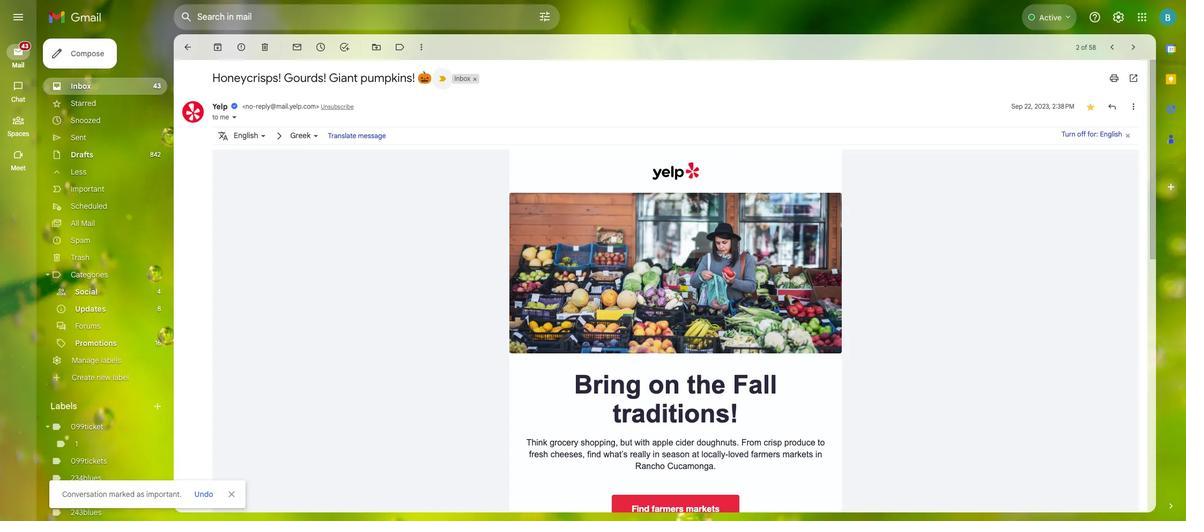 Task type: locate. For each thing, give the bounding box(es) containing it.
farmers down crisp in the bottom right of the page
[[751, 451, 780, 460]]

labels image
[[395, 42, 405, 53]]

1 vertical spatial to
[[818, 439, 825, 448]]

58
[[1089, 43, 1096, 51]]

really
[[630, 451, 651, 460]]

099tickets
[[71, 457, 107, 467]]

on
[[649, 371, 680, 400]]

create new label link
[[72, 373, 129, 383]]

social link
[[75, 287, 97, 297]]

doughnuts.
[[697, 439, 739, 448]]

yelp inc. image
[[182, 101, 204, 123]]

search in mail image
[[177, 8, 196, 27]]

mail heading
[[0, 61, 36, 70]]

inbox for inbox link
[[71, 82, 91, 91]]

turn
[[1062, 130, 1076, 139]]

1 horizontal spatial 43
[[153, 82, 161, 90]]

translate
[[328, 132, 356, 140]]

tab list
[[1156, 34, 1186, 483]]

promotions link
[[75, 339, 117, 349]]

mail
[[12, 61, 24, 69], [81, 219, 95, 228]]

loved
[[728, 451, 749, 460]]

find farmers markets
[[632, 504, 720, 515]]

translate message
[[328, 132, 386, 140]]

categories
[[71, 270, 108, 280]]

sep 22, 2023, 2:38 pm cell
[[1012, 101, 1075, 112]]

alert
[[17, 25, 1169, 509]]

to left me
[[212, 113, 218, 121]]

archive image
[[212, 42, 223, 53]]

unsubscribe
[[321, 103, 354, 110]]

to me
[[212, 113, 229, 121]]

mail inside heading
[[12, 61, 24, 69]]

honeycrisps!
[[212, 71, 281, 85]]

mail down 43 link in the left top of the page
[[12, 61, 24, 69]]

manage labels
[[72, 356, 121, 366]]

1 horizontal spatial in
[[816, 451, 822, 460]]

bring
[[574, 371, 641, 400]]

spam
[[71, 236, 90, 246]]

alert containing conversation marked as important.
[[17, 25, 1169, 509]]

1 in from the left
[[653, 451, 660, 460]]

create
[[72, 373, 95, 383]]

fresh
[[529, 451, 548, 460]]

manage
[[72, 356, 99, 366]]

1 horizontal spatial mail
[[81, 219, 95, 228]]

mail right all
[[81, 219, 95, 228]]

show details image
[[231, 114, 238, 120]]

bring on the fall traditions!
[[574, 371, 777, 429]]

newer image
[[1107, 42, 1118, 53]]

inbox right '🎃' icon
[[454, 74, 471, 82]]

advanced search options image
[[534, 6, 556, 27]]

0 horizontal spatial farmers
[[652, 504, 684, 515]]

season
[[662, 451, 690, 460]]

spaces
[[7, 130, 29, 138]]

with
[[635, 439, 650, 448]]

english option
[[234, 129, 258, 143]]

inbox up starred
[[71, 82, 91, 91]]

back to inbox image
[[182, 42, 193, 53]]

to inside think grocery shopping, but with apple cider doughnuts. from crisp produce to fresh cheeses, find what's really in season at locally-loved farmers markets in rancho cucamonga.
[[818, 439, 825, 448]]

1 vertical spatial mail
[[81, 219, 95, 228]]

farmers
[[751, 451, 780, 460], [652, 504, 684, 515]]

to right produce
[[818, 439, 825, 448]]

spaces heading
[[0, 130, 36, 138]]

sent link
[[71, 133, 86, 143]]

greek list box
[[290, 129, 321, 143]]

from
[[742, 439, 762, 448]]

🎃 image
[[418, 71, 432, 85]]

markets down cucamonga.
[[686, 504, 720, 515]]

markets
[[783, 451, 813, 460], [686, 504, 720, 515]]

giant
[[329, 71, 358, 85]]

1 horizontal spatial to
[[818, 439, 825, 448]]

label
[[113, 373, 129, 383]]

as
[[137, 490, 144, 500]]

234blues link
[[71, 474, 102, 484]]

farmers markets image
[[510, 193, 842, 354]]

navigation containing mail
[[0, 34, 38, 522]]

0 horizontal spatial markets
[[686, 504, 720, 515]]

greek
[[290, 131, 311, 141]]

16
[[155, 340, 161, 348]]

english list box
[[234, 129, 269, 143]]

1 horizontal spatial inbox
[[454, 74, 471, 82]]

think grocery shopping, but with apple cider doughnuts. from crisp produce to fresh cheeses, find what's really in season at locally-loved farmers markets in rancho cucamonga.
[[526, 439, 825, 472]]

234blues
[[71, 474, 102, 484]]

markets down produce
[[783, 451, 813, 460]]

0 vertical spatial mail
[[12, 61, 24, 69]]

0 vertical spatial to
[[212, 113, 218, 121]]

farmers right find
[[652, 504, 684, 515]]

cheeses,
[[551, 451, 585, 460]]

0 horizontal spatial inbox
[[71, 82, 91, 91]]

for:
[[1088, 130, 1099, 139]]

43 inside 43 link
[[21, 42, 28, 50]]

of
[[1081, 43, 1088, 51]]

sent
[[71, 133, 86, 143]]

inbox inside button
[[454, 74, 471, 82]]

0 horizontal spatial 43
[[21, 42, 28, 50]]

important
[[71, 185, 104, 194]]

1 horizontal spatial english
[[1100, 130, 1123, 139]]

0 horizontal spatial mail
[[12, 61, 24, 69]]

snoozed link
[[71, 116, 101, 126]]

1 vertical spatial 43
[[153, 82, 161, 90]]

delete image
[[260, 42, 270, 53]]

undo
[[194, 490, 213, 500]]

find
[[587, 451, 601, 460]]

move to image
[[371, 42, 382, 53]]

fall
[[733, 371, 777, 400]]

marked
[[109, 490, 135, 500]]

1 horizontal spatial farmers
[[751, 451, 780, 460]]

in
[[653, 451, 660, 460], [816, 451, 822, 460]]

compose
[[71, 49, 104, 58]]

apple
[[652, 439, 673, 448]]

all mail
[[71, 219, 95, 228]]

markets inside think grocery shopping, but with apple cider doughnuts. from crisp produce to fresh cheeses, find what's really in season at locally-loved farmers markets in rancho cucamonga.
[[783, 451, 813, 460]]

farmers inside think grocery shopping, but with apple cider doughnuts. from crisp produce to fresh cheeses, find what's really in season at locally-loved farmers markets in rancho cucamonga.
[[751, 451, 780, 460]]

english inside 'list box'
[[234, 131, 258, 141]]

main menu image
[[12, 11, 25, 24]]

english right for:
[[1100, 130, 1123, 139]]

inbox
[[454, 74, 471, 82], [71, 82, 91, 91]]

updates
[[75, 305, 106, 314]]

43
[[21, 42, 28, 50], [153, 82, 161, 90]]

1 vertical spatial farmers
[[652, 504, 684, 515]]

0 horizontal spatial english
[[234, 131, 258, 141]]

2023,
[[1035, 102, 1051, 110]]

support image
[[1089, 11, 1102, 24]]

0 vertical spatial markets
[[783, 451, 813, 460]]

pumpkins!
[[361, 71, 415, 85]]

labels
[[50, 402, 77, 412]]

navigation
[[0, 34, 38, 522]]

099ticket
[[71, 423, 103, 432]]

produce
[[785, 439, 816, 448]]

inbox button
[[452, 74, 472, 83]]

2
[[1076, 43, 1080, 51]]

>
[[316, 102, 319, 110]]

at
[[692, 451, 699, 460]]

english down show details image
[[234, 131, 258, 141]]

more image
[[416, 42, 427, 53]]

1 horizontal spatial markets
[[783, 451, 813, 460]]

labels
[[101, 356, 121, 366]]

all
[[71, 219, 79, 228]]

0 vertical spatial farmers
[[751, 451, 780, 460]]

snooze image
[[315, 42, 326, 53]]

0 horizontal spatial in
[[653, 451, 660, 460]]

starred image
[[1086, 101, 1096, 112]]

trash
[[71, 253, 89, 263]]

0 vertical spatial 43
[[21, 42, 28, 50]]

older image
[[1128, 42, 1139, 53]]

farmers inside the find farmers markets link
[[652, 504, 684, 515]]

chat heading
[[0, 95, 36, 104]]

cucamonga.
[[667, 462, 716, 472]]



Task type: describe. For each thing, give the bounding box(es) containing it.
honeycrisps! gourds! giant pumpkins!
[[212, 71, 418, 85]]

gourds!
[[284, 71, 326, 85]]

8
[[157, 305, 161, 313]]

1 vertical spatial markets
[[686, 504, 720, 515]]

verified sender image
[[230, 102, 238, 110]]

rancho
[[635, 462, 665, 472]]

234bluess
[[71, 491, 105, 501]]

off
[[1078, 130, 1086, 139]]

updates link
[[75, 305, 106, 314]]

spam link
[[71, 236, 90, 246]]

compose button
[[43, 39, 117, 69]]

reply@mail.yelp.com
[[256, 102, 316, 110]]

drafts
[[71, 150, 93, 160]]

settings image
[[1112, 11, 1125, 24]]

message
[[358, 132, 386, 140]]

less button
[[43, 164, 167, 181]]

what's
[[604, 451, 628, 460]]

report spam image
[[236, 42, 247, 53]]

conversation marked as important.
[[62, 490, 182, 500]]

yelp logo image
[[652, 162, 699, 180]]

traditions!
[[613, 400, 739, 429]]

2 of 58
[[1076, 43, 1096, 51]]

meet heading
[[0, 164, 36, 173]]

promotions
[[75, 339, 117, 349]]

locally-
[[702, 451, 728, 460]]

shopping,
[[581, 439, 618, 448]]

234bluess link
[[71, 491, 105, 501]]

less
[[71, 167, 86, 177]]

forums link
[[75, 322, 100, 331]]

chat
[[11, 95, 25, 104]]

Search in mail text field
[[197, 12, 508, 23]]

0 horizontal spatial to
[[212, 113, 218, 121]]

gmail image
[[48, 6, 107, 28]]

Starred checkbox
[[1086, 101, 1096, 112]]

scheduled link
[[71, 202, 107, 211]]

drafts link
[[71, 150, 93, 160]]

cider
[[676, 439, 694, 448]]

243blues link
[[71, 508, 102, 518]]

< no-reply@mail.yelp.com >
[[242, 102, 319, 110]]

starred link
[[71, 99, 96, 108]]

create new label
[[72, 373, 129, 383]]

099tickets link
[[71, 457, 107, 467]]

categories link
[[71, 270, 108, 280]]

starred
[[71, 99, 96, 108]]

inbox for inbox button
[[454, 74, 471, 82]]

yelp
[[212, 102, 228, 111]]

sep 22, 2023, 2:38 pm
[[1012, 102, 1075, 110]]

meet
[[11, 164, 26, 172]]

conversation
[[62, 490, 107, 500]]

think
[[526, 439, 547, 448]]

mark as unread image
[[292, 42, 303, 53]]

forums
[[75, 322, 100, 331]]

4
[[157, 288, 161, 296]]

<
[[242, 102, 246, 110]]

add to tasks image
[[339, 42, 350, 53]]

the
[[687, 371, 726, 400]]

undo link
[[190, 485, 218, 505]]

all mail link
[[71, 219, 95, 228]]

scheduled
[[71, 202, 107, 211]]

social
[[75, 287, 97, 297]]

manage labels link
[[72, 356, 121, 366]]

yelp cell
[[212, 102, 321, 111]]

243blues
[[71, 508, 102, 518]]

22,
[[1025, 102, 1033, 110]]

important.
[[146, 490, 182, 500]]

2 in from the left
[[816, 451, 822, 460]]

sep
[[1012, 102, 1023, 110]]

crisp
[[764, 439, 782, 448]]

find
[[632, 504, 650, 515]]

turn off for: english
[[1062, 130, 1123, 139]]

no-
[[246, 102, 256, 110]]

inbox link
[[71, 82, 91, 91]]

greek option
[[290, 129, 311, 143]]

but
[[620, 439, 632, 448]]

842
[[150, 151, 161, 159]]

find farmers markets link
[[612, 496, 739, 522]]

unsubscribe link
[[321, 103, 354, 110]]

1 link
[[75, 440, 78, 449]]

Search in mail search field
[[174, 4, 560, 30]]

1
[[75, 440, 78, 449]]

labels heading
[[50, 402, 152, 412]]

new
[[97, 373, 111, 383]]

grocery
[[550, 439, 578, 448]]

snoozed
[[71, 116, 101, 126]]



Task type: vqa. For each thing, say whether or not it's contained in the screenshot.
navigation
yes



